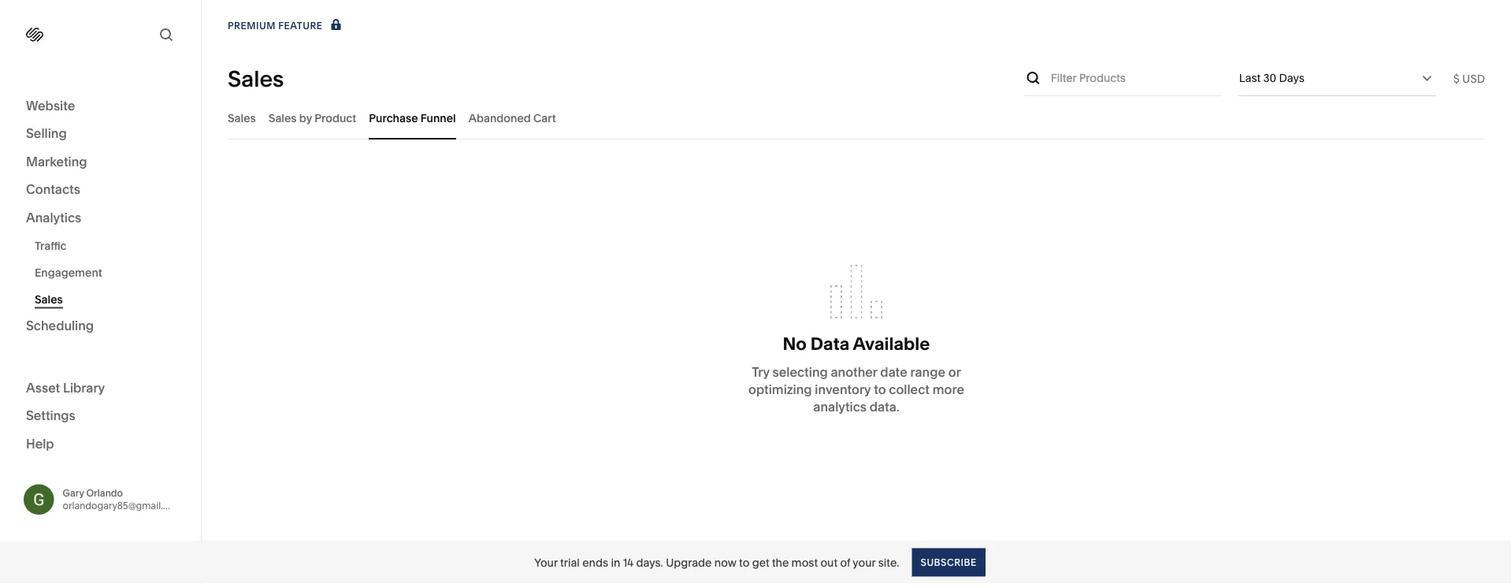 Task type: vqa. For each thing, say whether or not it's contained in the screenshot.
the left GET STARTED button
no



Task type: locate. For each thing, give the bounding box(es) containing it.
0 horizontal spatial to
[[739, 556, 750, 569]]

premium feature
[[228, 20, 323, 32]]

last 30 days button
[[1240, 61, 1437, 95]]

1 horizontal spatial to
[[874, 382, 886, 397]]

sales link
[[35, 286, 184, 313]]

product
[[315, 111, 356, 125]]

help link
[[26, 435, 54, 452]]

orlandogary85@gmail.com
[[63, 500, 183, 511]]

engagement
[[35, 266, 102, 279]]

optimizing
[[749, 382, 812, 397]]

engagement link
[[35, 259, 184, 286]]

try selecting another date range or optimizing inventory to collect more analytics data.
[[749, 364, 965, 414]]

days.
[[636, 556, 664, 569]]

inventory
[[815, 382, 871, 397]]

scheduling
[[26, 318, 94, 333]]

to inside try selecting another date range or optimizing inventory to collect more analytics data.
[[874, 382, 886, 397]]

ends
[[583, 556, 609, 569]]

more
[[933, 382, 965, 397]]

Filter Products field
[[1051, 69, 1222, 87]]

1 vertical spatial to
[[739, 556, 750, 569]]

purchase funnel button
[[369, 96, 456, 140]]

selling
[[26, 126, 67, 141]]

feature
[[278, 20, 323, 32]]

to
[[874, 382, 886, 397], [739, 556, 750, 569]]

gary
[[63, 487, 84, 499]]

last
[[1240, 71, 1261, 85]]

to left the get
[[739, 556, 750, 569]]

to up data.
[[874, 382, 886, 397]]

contacts
[[26, 182, 80, 197]]

premium
[[228, 20, 276, 32]]

out
[[821, 556, 838, 569]]

selling link
[[26, 125, 175, 143]]

asset library link
[[26, 379, 175, 398]]

get
[[753, 556, 770, 569]]

your
[[535, 556, 558, 569]]

most
[[792, 556, 818, 569]]

to for now
[[739, 556, 750, 569]]

sales by product
[[269, 111, 356, 125]]

sales
[[228, 65, 284, 92], [228, 111, 256, 125], [269, 111, 297, 125], [35, 292, 63, 306]]

tab list
[[228, 96, 1486, 140]]

subscribe button
[[912, 548, 986, 577]]

or
[[949, 364, 962, 380]]

$
[[1454, 72, 1460, 85]]

library
[[63, 380, 105, 395]]

premium feature button
[[228, 17, 345, 35]]

sales button
[[228, 96, 256, 140]]

in
[[611, 556, 621, 569]]

analytics
[[814, 399, 867, 414]]

cart
[[534, 111, 556, 125]]

$ usd
[[1454, 72, 1486, 85]]

0 vertical spatial to
[[874, 382, 886, 397]]

days
[[1280, 71, 1305, 85]]

date
[[881, 364, 908, 380]]

selecting
[[773, 364, 828, 380]]

30
[[1264, 71, 1277, 85]]



Task type: describe. For each thing, give the bounding box(es) containing it.
settings link
[[26, 407, 175, 426]]

settings
[[26, 408, 76, 423]]

try
[[752, 364, 770, 380]]

marketing link
[[26, 153, 175, 171]]

14
[[623, 556, 634, 569]]

tab list containing sales
[[228, 96, 1486, 140]]

orlando
[[86, 487, 123, 499]]

funnel
[[421, 111, 456, 125]]

your trial ends in 14 days. upgrade now to get the most out of your site.
[[535, 556, 900, 569]]

analytics link
[[26, 209, 175, 227]]

sales inside button
[[269, 111, 297, 125]]

upgrade
[[666, 556, 712, 569]]

contacts link
[[26, 181, 175, 199]]

available
[[853, 333, 930, 354]]

purchase funnel
[[369, 111, 456, 125]]

gary orlando orlandogary85@gmail.com
[[63, 487, 183, 511]]

collect
[[889, 382, 930, 397]]

data.
[[870, 399, 900, 414]]

the
[[772, 556, 789, 569]]

to for inventory
[[874, 382, 886, 397]]

help
[[26, 436, 54, 451]]

analytics
[[26, 210, 81, 225]]

asset library
[[26, 380, 105, 395]]

scheduling link
[[26, 317, 175, 336]]

marketing
[[26, 154, 87, 169]]

by
[[299, 111, 312, 125]]

data
[[811, 333, 850, 354]]

traffic
[[35, 239, 67, 252]]

subscribe
[[921, 557, 977, 568]]

of
[[841, 556, 851, 569]]

website link
[[26, 97, 175, 115]]

purchase
[[369, 111, 418, 125]]

last 30 days
[[1240, 71, 1305, 85]]

abandoned cart
[[469, 111, 556, 125]]

website
[[26, 98, 75, 113]]

range
[[911, 364, 946, 380]]

traffic link
[[35, 232, 184, 259]]

no
[[783, 333, 807, 354]]

site.
[[879, 556, 900, 569]]

another
[[831, 364, 878, 380]]

abandoned cart button
[[469, 96, 556, 140]]

sales by product button
[[269, 96, 356, 140]]

now
[[715, 556, 737, 569]]

no data available
[[783, 333, 930, 354]]

asset
[[26, 380, 60, 395]]

abandoned
[[469, 111, 531, 125]]

trial
[[561, 556, 580, 569]]

your
[[853, 556, 876, 569]]

usd
[[1463, 72, 1486, 85]]



